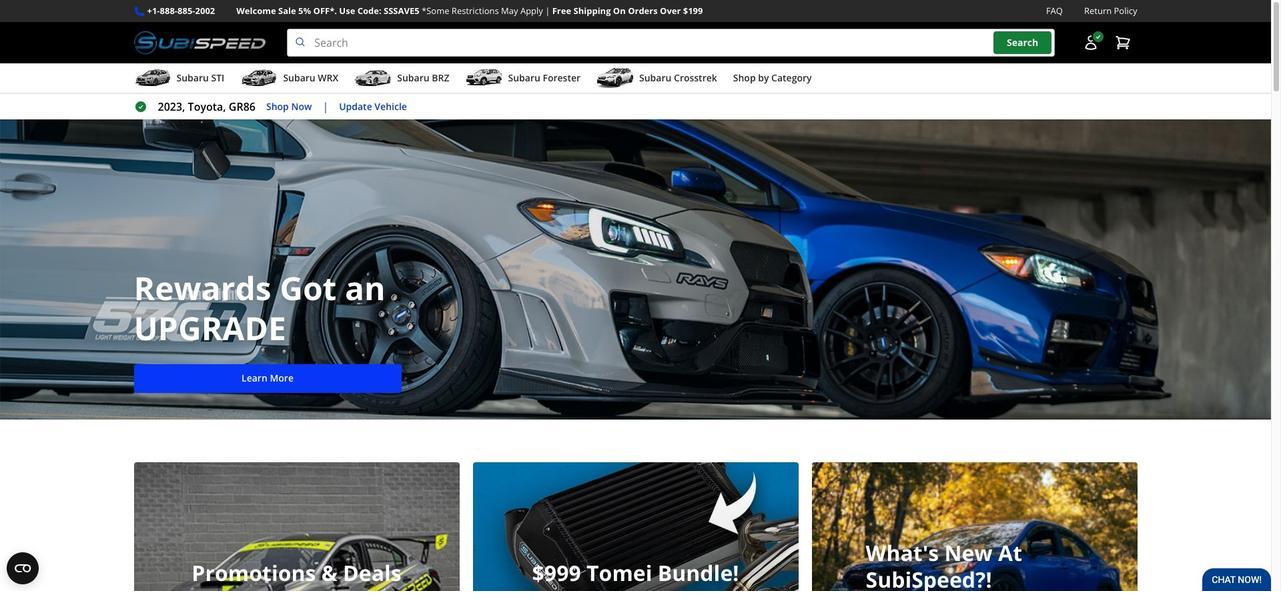 Task type: describe. For each thing, give the bounding box(es) containing it.
button image
[[1083, 35, 1099, 51]]

a subaru wrx thumbnail image image
[[240, 68, 278, 88]]

a subaru crosstrek thumbnail image image
[[597, 68, 634, 88]]

deals image
[[134, 463, 459, 591]]

subispeed logo image
[[134, 29, 266, 57]]

a subaru forester thumbnail image image
[[465, 68, 503, 88]]

a subaru sti thumbnail image image
[[134, 68, 171, 88]]

open widget image
[[7, 553, 39, 585]]



Task type: vqa. For each thing, say whether or not it's contained in the screenshot.
$199
no



Task type: locate. For each thing, give the bounding box(es) containing it.
rewards program image
[[0, 120, 1271, 420]]

coilovers image
[[473, 463, 798, 591]]

search input field
[[287, 29, 1055, 57]]

a subaru brz thumbnail image image
[[355, 68, 392, 88]]

earn rewards image
[[812, 463, 1137, 591]]



